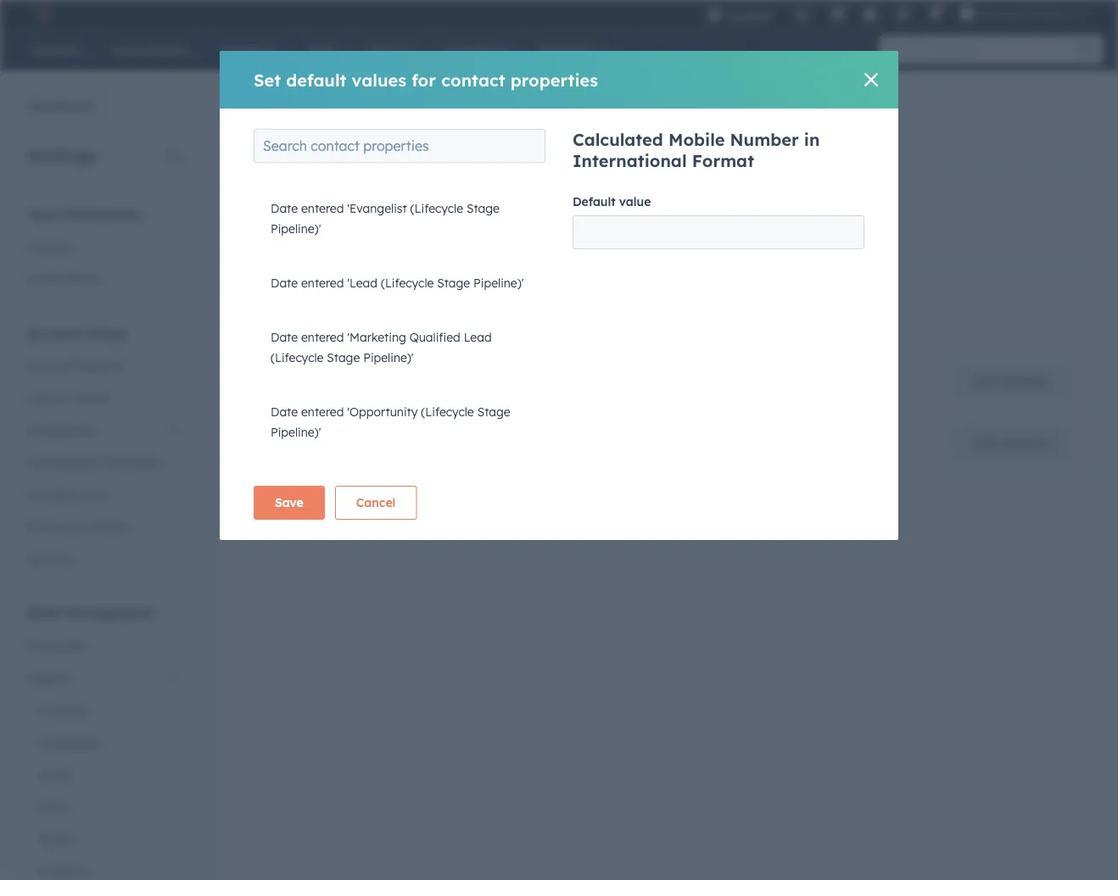 Task type: locate. For each thing, give the bounding box(es) containing it.
date inside date entered 'customer (lifecycle stage pipeline)'
[[271, 126, 298, 141]]

pipeline)' for date entered 'lead (lifecycle stage pipeline)'
[[473, 276, 524, 291]]

entered down will
[[301, 330, 344, 345]]

double
[[401, 137, 440, 152]]

property
[[337, 435, 397, 452]]

2 edit defaults from the top
[[974, 436, 1048, 451]]

0 vertical spatial values
[[352, 69, 406, 90]]

date inside date entered 'opportunity (lifecycle stage pipeline)'
[[271, 405, 298, 419]]

rss
[[493, 232, 515, 247]]

leads
[[37, 767, 71, 782]]

stage for date entered 'evangelist (lifecycle stage pipeline)'
[[466, 201, 500, 216]]

tracking link
[[779, 125, 874, 165]]

& inside privacy & consent link
[[72, 520, 80, 534]]

0 horizontal spatial for
[[374, 315, 399, 336]]

number
[[730, 129, 799, 150]]

1 vertical spatial to
[[413, 280, 425, 295]]

1 horizontal spatial &
[[72, 520, 80, 534]]

tracking up privacy
[[27, 487, 74, 502]]

account setup element
[[17, 324, 190, 576]]

account up account defaults
[[27, 324, 82, 341]]

2 date from the top
[[271, 201, 298, 216]]

0 horizontal spatial to
[[398, 188, 409, 203]]

to for applied
[[413, 280, 425, 295]]

2 entered from the top
[[301, 201, 344, 216]]

tracking inside account setup element
[[27, 487, 74, 502]]

0 vertical spatial edit defaults button
[[953, 365, 1070, 399]]

3 date from the top
[[271, 276, 298, 291]]

to
[[398, 188, 409, 203], [413, 280, 425, 295]]

date inside date entered 'marketing qualified lead (lifecycle stage pipeline)'
[[271, 330, 298, 345]]

navigation containing footer
[[247, 220, 1091, 261]]

for
[[412, 69, 436, 90], [374, 315, 399, 336]]

in left your
[[456, 188, 466, 203]]

1 vertical spatial tracking
[[27, 487, 74, 502]]

1 horizontal spatial default
[[573, 194, 616, 209]]

pipeline)' for date entered 'customer (lifecycle stage pipeline)'
[[271, 147, 321, 162]]

deals link
[[17, 791, 190, 823]]

menu
[[697, 0, 1098, 34]]

0 vertical spatial default
[[573, 194, 616, 209]]

stage inside date entered 'opportunity (lifecycle stage pipeline)'
[[477, 405, 510, 419]]

stage down contact
[[463, 126, 496, 141]]

stage for date entered 'customer (lifecycle stage pipeline)'
[[463, 126, 496, 141]]

data management
[[27, 604, 154, 621]]

date down footer link
[[271, 276, 298, 291]]

pipeline)' down 'marketing
[[363, 350, 414, 365]]

2 horizontal spatial in
[[804, 129, 820, 150]]

entered left "'customer"
[[301, 126, 344, 141]]

stage up rss
[[466, 201, 500, 216]]

(lifecycle inside date entered 'opportunity (lifecycle stage pipeline)'
[[421, 405, 474, 419]]

1 vertical spatial account
[[27, 358, 73, 373]]

to left all
[[413, 280, 425, 295]]

entered for 'evangelist
[[301, 201, 344, 216]]

pipeline)' down rss
[[473, 276, 524, 291]]

& right privacy
[[72, 520, 80, 534]]

save
[[275, 495, 303, 510]]

and right emails
[[537, 188, 558, 203]]

in right number
[[804, 129, 820, 150]]

stage inside the date entered 'evangelist (lifecycle stage pipeline)'
[[466, 201, 500, 216]]

tracking
[[803, 137, 851, 152], [27, 487, 74, 502]]

1 vertical spatial email
[[404, 315, 451, 336]]

5 entered from the top
[[301, 405, 344, 419]]

(lifecycle inside the date entered 'evangelist (lifecycle stage pipeline)'
[[410, 201, 463, 216]]

configuration link
[[248, 125, 376, 165]]

0 vertical spatial account
[[27, 324, 82, 341]]

0 horizontal spatial tracking
[[27, 487, 74, 502]]

1 vertical spatial edit
[[974, 436, 997, 451]]

for left contact
[[412, 69, 436, 90]]

1 date from the top
[[271, 126, 298, 141]]

stage inside date entered 'customer (lifecycle stage pipeline)'
[[463, 126, 496, 141]]

1 horizontal spatial for
[[412, 69, 436, 90]]

preferences
[[63, 206, 142, 223]]

pipeline)' up the save
[[271, 425, 321, 440]]

your
[[27, 206, 58, 223]]

0 vertical spatial to
[[398, 188, 409, 203]]

stage down lead
[[477, 405, 510, 419]]

marketplaces image
[[831, 8, 846, 23]]

default for default value
[[573, 194, 616, 209]]

4 entered from the top
[[301, 330, 344, 345]]

be
[[351, 280, 365, 295]]

1 navigation from the top
[[247, 124, 875, 166]]

pipeline)' inside date entered 'opportunity (lifecycle stage pipeline)'
[[271, 425, 321, 440]]

2 account from the top
[[27, 358, 73, 373]]

5 date from the top
[[271, 405, 298, 419]]

0 vertical spatial tracking
[[803, 137, 851, 152]]

tara schultz image
[[960, 6, 975, 21]]

navigation for choose the data you want to display in your emails and customize how it should look.
[[247, 220, 1091, 261]]

navigation up customize
[[247, 124, 875, 166]]

edit defaults
[[974, 374, 1048, 389], [974, 436, 1048, 451]]

0 vertical spatial &
[[62, 391, 70, 405]]

configuration
[[271, 137, 352, 152]]

(lifecycle for 'evangelist
[[410, 201, 463, 216]]

company
[[268, 435, 333, 452]]

in
[[804, 129, 820, 150], [467, 137, 477, 152], [456, 188, 466, 203]]

pipeline)' down the
[[271, 221, 321, 236]]

pipeline)' inside date entered 'marketing qualified lead (lifecycle stage pipeline)'
[[363, 350, 414, 365]]

properties link
[[17, 630, 190, 662]]

stage down 'marketing
[[327, 350, 360, 365]]

default down the these at the left top of the page
[[247, 315, 309, 336]]

navigation containing configuration
[[247, 124, 875, 166]]

& right users
[[62, 391, 70, 405]]

date inside the date entered 'evangelist (lifecycle stage pipeline)'
[[271, 201, 298, 216]]

personalization
[[456, 315, 588, 336]]

email
[[247, 90, 300, 115]]

Default value text field
[[573, 215, 864, 249]]

(lifecycle for 'customer
[[407, 126, 460, 141]]

1 vertical spatial navigation
[[247, 220, 1091, 261]]

1 horizontal spatial in
[[467, 137, 477, 152]]

email right all
[[444, 280, 475, 295]]

0 horizontal spatial in
[[456, 188, 466, 203]]

entered inside the date entered 'evangelist (lifecycle stage pipeline)'
[[301, 201, 344, 216]]

date
[[518, 232, 544, 247]]

in up your
[[467, 137, 477, 152]]

1 edit from the top
[[974, 374, 997, 389]]

entered left be
[[301, 276, 344, 291]]

hubspot link
[[20, 3, 64, 24]]

entered inside date entered 'customer (lifecycle stage pipeline)'
[[301, 126, 344, 141]]

account
[[27, 324, 82, 341], [27, 358, 73, 373]]

pipeline)' inside the date entered 'evangelist (lifecycle stage pipeline)'
[[271, 221, 321, 236]]

1 horizontal spatial to
[[413, 280, 425, 295]]

opt-
[[444, 137, 467, 152]]

& inside users & teams link
[[62, 391, 70, 405]]

default values for email personalization
[[247, 315, 588, 336]]

entered inside date entered 'marketing qualified lead (lifecycle stage pipeline)'
[[301, 330, 344, 345]]

pipeline)' inside date entered 'customer (lifecycle stage pipeline)'
[[271, 147, 321, 162]]

navigation for email
[[247, 124, 875, 166]]

entered inside date entered 'opportunity (lifecycle stage pipeline)'
[[301, 405, 344, 419]]

stage
[[463, 126, 496, 141], [466, 201, 500, 216], [437, 276, 470, 291], [327, 350, 360, 365], [477, 405, 510, 419]]

marketplace
[[27, 455, 97, 470]]

users & teams link
[[17, 382, 190, 414]]

default inside dialog
[[573, 194, 616, 209]]

date entered 'customer (lifecycle stage pipeline)'
[[271, 126, 496, 162]]

'customer
[[347, 126, 404, 141]]

products
[[37, 864, 87, 879]]

your preferences element
[[17, 205, 190, 296]]

(lifecycle for 'lead
[[381, 276, 434, 291]]

it
[[648, 188, 655, 203]]

pipeline)' for date entered 'opportunity (lifecycle stage pipeline)'
[[271, 425, 321, 440]]

values
[[352, 69, 406, 90], [314, 315, 369, 336]]

choose
[[247, 188, 288, 203]]

date down email
[[271, 126, 298, 141]]

navigation down should at right
[[247, 220, 1091, 261]]

0 vertical spatial edit defaults
[[974, 374, 1048, 389]]

upgrade image
[[707, 8, 722, 23]]

1 horizontal spatial tracking
[[803, 137, 851, 152]]

0 horizontal spatial default
[[247, 315, 309, 336]]

values up "'customer"
[[352, 69, 406, 90]]

email down all
[[404, 315, 451, 336]]

tracking right number
[[803, 137, 851, 152]]

stage inside date entered 'marketing qualified lead (lifecycle stage pipeline)'
[[327, 350, 360, 365]]

subscriptions link
[[501, 125, 625, 165]]

search button
[[1071, 36, 1103, 64]]

and right date
[[547, 232, 569, 247]]

account inside "account defaults" link
[[27, 358, 73, 373]]

1 entered from the top
[[301, 126, 344, 141]]

1 vertical spatial edit defaults button
[[953, 427, 1070, 461]]

to right 'want'
[[398, 188, 409, 203]]

account for account setup
[[27, 324, 82, 341]]

0 vertical spatial for
[[412, 69, 436, 90]]

1 vertical spatial and
[[547, 232, 569, 247]]

default
[[286, 69, 346, 90]]

format
[[692, 150, 754, 171]]

want
[[367, 188, 394, 203]]

pipeline)' up the
[[271, 147, 321, 162]]

date for date entered 'lead (lifecycle stage pipeline)'
[[271, 276, 298, 291]]

default up "times"
[[573, 194, 616, 209]]

date up company at left
[[271, 405, 298, 419]]

rss date and times
[[493, 232, 603, 247]]

date for date entered 'marketing qualified lead (lifecycle stage pipeline)'
[[271, 330, 298, 345]]

4 date from the top
[[271, 330, 298, 345]]

entered for 'lead
[[301, 276, 344, 291]]

data
[[27, 604, 60, 621]]

for down applied
[[374, 315, 399, 336]]

stage for date entered 'lead (lifecycle stage pipeline)'
[[437, 276, 470, 291]]

settings link
[[885, 0, 921, 27]]

1 edit defaults from the top
[[974, 374, 1048, 389]]

account up users
[[27, 358, 73, 373]]

1 vertical spatial &
[[72, 520, 80, 534]]

tickets link
[[17, 823, 190, 855]]

your
[[469, 188, 494, 203]]

email
[[444, 280, 475, 295], [404, 315, 451, 336]]

companies
[[37, 735, 100, 750]]

settings image
[[895, 8, 910, 23]]

3 entered from the top
[[301, 276, 344, 291]]

stage left types.
[[437, 276, 470, 291]]

1 vertical spatial default
[[247, 315, 309, 336]]

0 horizontal spatial &
[[62, 391, 70, 405]]

deals
[[37, 799, 69, 814]]

tracking inside navigation
[[803, 137, 851, 152]]

emails
[[497, 188, 533, 203]]

date down settings
[[271, 330, 298, 345]]

dialog containing set default values for contact properties
[[220, 51, 898, 540]]

values down will
[[314, 315, 369, 336]]

dialog
[[220, 51, 898, 540]]

customize
[[562, 188, 618, 203]]

0 vertical spatial email
[[444, 280, 475, 295]]

edit
[[974, 374, 997, 389], [974, 436, 997, 451]]

tickets
[[37, 832, 76, 847]]

entered up company at left
[[301, 405, 344, 419]]

navigation
[[247, 124, 875, 166], [247, 220, 1091, 261]]

default
[[573, 194, 616, 209], [247, 315, 309, 336]]

0 vertical spatial edit
[[974, 374, 997, 389]]

pipeline)' for date entered 'evangelist (lifecycle stage pipeline)'
[[271, 221, 321, 236]]

date up footer
[[271, 201, 298, 216]]

1 vertical spatial edit defaults
[[974, 436, 1048, 451]]

apoptosis
[[978, 6, 1030, 20]]

1 vertical spatial values
[[314, 315, 369, 336]]

entered up footer
[[301, 201, 344, 216]]

stage for date entered 'opportunity (lifecycle stage pipeline)'
[[477, 405, 510, 419]]

1 account from the top
[[27, 324, 82, 341]]

2 navigation from the top
[[247, 220, 1091, 261]]

notifications link
[[17, 263, 190, 296]]

0 vertical spatial navigation
[[247, 124, 875, 166]]

date for date entered 'evangelist (lifecycle stage pipeline)'
[[271, 201, 298, 216]]

setup
[[86, 324, 125, 341]]

(lifecycle inside date entered 'customer (lifecycle stage pipeline)'
[[407, 126, 460, 141]]

& for privacy
[[72, 520, 80, 534]]

'evangelist
[[347, 201, 407, 216]]

entered for 'marketing
[[301, 330, 344, 345]]



Task type: describe. For each thing, give the bounding box(es) containing it.
& for users
[[62, 391, 70, 405]]

entered for 'customer
[[301, 126, 344, 141]]

types
[[723, 137, 755, 152]]

date entered 'evangelist (lifecycle stage pipeline)'
[[271, 201, 500, 236]]

apoptosis studios button
[[949, 0, 1098, 27]]

applied
[[368, 280, 410, 295]]

security link
[[17, 543, 190, 576]]

save button
[[254, 486, 325, 520]]

account for account defaults
[[27, 358, 73, 373]]

in inside calculated mobile number in international format
[[804, 129, 820, 150]]

data management element
[[17, 604, 190, 880]]

subscription types
[[650, 137, 755, 152]]

settings
[[283, 280, 327, 295]]

0 vertical spatial and
[[537, 188, 558, 203]]

default value
[[573, 194, 651, 209]]

times
[[572, 232, 603, 247]]

display
[[412, 188, 452, 203]]

integrations button
[[17, 414, 190, 447]]

menu containing apoptosis studios
[[697, 0, 1098, 34]]

set default values for contact properties
[[254, 69, 598, 90]]

calling icon image
[[794, 8, 809, 24]]

set
[[254, 69, 281, 90]]

to for want
[[398, 188, 409, 203]]

qualified
[[409, 330, 460, 345]]

hubspot image
[[31, 3, 51, 24]]

date entered 'marketing qualified lead (lifecycle stage pipeline)'
[[271, 330, 492, 365]]

privacy & consent link
[[17, 511, 190, 543]]

value
[[619, 194, 651, 209]]

contacts
[[37, 703, 88, 718]]

1 vertical spatial for
[[374, 315, 399, 336]]

1 edit defaults button from the top
[[953, 365, 1070, 399]]

general link
[[17, 231, 190, 263]]

'opportunity
[[347, 405, 418, 419]]

help button
[[856, 0, 885, 27]]

choose the data you want to display in your emails and customize how it should look.
[[247, 188, 724, 203]]

cancel button
[[335, 486, 417, 520]]

company property defaults
[[268, 435, 456, 452]]

dashboard link
[[0, 90, 105, 123]]

types.
[[478, 280, 512, 295]]

security
[[27, 552, 73, 567]]

footer
[[271, 232, 307, 247]]

marketplaces button
[[820, 0, 856, 27]]

help image
[[863, 8, 878, 23]]

how
[[621, 188, 644, 203]]

'lead
[[347, 276, 377, 291]]

general
[[27, 240, 71, 254]]

search image
[[1079, 42, 1094, 58]]

defaults
[[76, 358, 123, 373]]

in inside double opt-in link
[[467, 137, 477, 152]]

notifications
[[27, 272, 100, 287]]

tracking for tracking code
[[27, 487, 74, 502]]

calculated mobile number in international format
[[573, 129, 820, 171]]

close image
[[864, 73, 878, 87]]

international
[[573, 150, 687, 171]]

dashboard
[[28, 98, 94, 113]]

double opt-in link
[[376, 125, 501, 165]]

marketplace downloads
[[27, 455, 162, 470]]

tracking for tracking
[[803, 137, 851, 152]]

date for date entered 'opportunity (lifecycle stage pipeline)'
[[271, 405, 298, 419]]

account defaults link
[[17, 350, 190, 382]]

tracking code
[[27, 487, 107, 502]]

these
[[247, 280, 279, 295]]

apoptosis studios
[[978, 6, 1072, 20]]

default for default values for email personalization
[[247, 315, 309, 336]]

entered for 'opportunity
[[301, 405, 344, 419]]

code
[[78, 487, 107, 502]]

subscription
[[650, 137, 719, 152]]

date entered 'opportunity (lifecycle stage pipeline)'
[[271, 405, 510, 440]]

contacts link
[[17, 694, 190, 727]]

should
[[658, 188, 695, 203]]

(lifecycle for 'opportunity
[[421, 405, 474, 419]]

notifications image
[[927, 8, 943, 23]]

look.
[[698, 188, 724, 203]]

account defaults
[[27, 358, 123, 373]]

cancel
[[356, 495, 396, 510]]

tracking code link
[[17, 479, 190, 511]]

users
[[27, 391, 58, 405]]

rss date and times link
[[469, 220, 627, 260]]

privacy & consent
[[27, 520, 129, 534]]

integrations
[[27, 423, 96, 438]]

Search HubSpot search field
[[880, 36, 1087, 64]]

for inside dialog
[[412, 69, 436, 90]]

2 edit defaults button from the top
[[953, 427, 1070, 461]]

date entered 'lead (lifecycle stage pipeline)'
[[271, 276, 524, 291]]

Search contact properties search field
[[254, 129, 545, 163]]

you
[[343, 188, 363, 203]]

teams
[[74, 391, 110, 405]]

products link
[[17, 855, 190, 880]]

these settings will be applied to all email types.
[[247, 280, 512, 295]]

objects
[[27, 671, 70, 685]]

2 edit from the top
[[974, 436, 997, 451]]

date for date entered 'customer (lifecycle stage pipeline)'
[[271, 126, 298, 141]]

(lifecycle inside date entered 'marketing qualified lead (lifecycle stage pipeline)'
[[271, 350, 324, 365]]

users & teams
[[27, 391, 110, 405]]

properties
[[510, 69, 598, 90]]

objects button
[[17, 662, 190, 694]]

privacy
[[27, 520, 68, 534]]

will
[[330, 280, 348, 295]]

calling icon button
[[787, 2, 816, 27]]

properties
[[27, 638, 84, 653]]

consent
[[83, 520, 129, 534]]

upgrade
[[725, 8, 773, 22]]

contact
[[441, 69, 505, 90]]

notifications button
[[921, 0, 949, 27]]

double opt-in
[[401, 137, 477, 152]]

studios
[[1033, 6, 1072, 20]]



Task type: vqa. For each thing, say whether or not it's contained in the screenshot.
left performance
no



